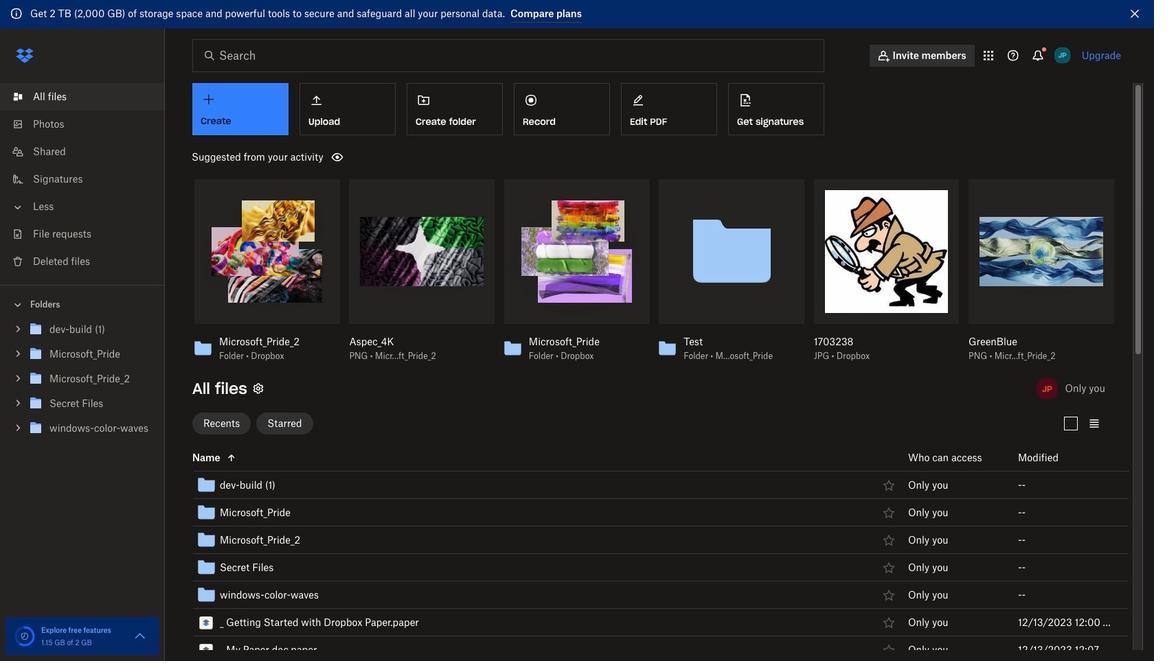 Task type: locate. For each thing, give the bounding box(es) containing it.
1 add to starred image from the top
[[881, 505, 897, 521]]

add to starred image inside name _ getting started with dropbox paper.paper, modified 12/13/2023 12:00 pm, element
[[881, 615, 897, 631]]

quota usage progress bar
[[14, 626, 36, 648]]

add to starred image
[[881, 505, 897, 521], [881, 532, 897, 549], [881, 615, 897, 631]]

1 vertical spatial add to starred image
[[881, 532, 897, 549]]

list
[[0, 75, 165, 285]]

add to starred image for name _ my paper doc.paper, modified 12/13/2023 12:07 pm, element
[[881, 642, 897, 659]]

add to starred image inside name secret files, modified 11/21/2023 2:55 pm, 'element'
[[881, 560, 897, 576]]

add to starred image for name windows-color-waves, modified 12/5/2023 3:19 pm, element
[[881, 587, 897, 604]]

add to starred image inside name _ my paper doc.paper, modified 12/13/2023 12:07 pm, element
[[881, 642, 897, 659]]

add to starred image for name microsoft_pride_2, modified 12/5/2023 3:20 pm, element
[[881, 532, 897, 549]]

add to starred image inside name dev-build (1), modified 12/5/2023 3:18 pm, element
[[881, 477, 897, 494]]

Search in folder "Dropbox" text field
[[219, 47, 796, 64]]

4 add to starred image from the top
[[881, 642, 897, 659]]

name microsoft_pride, modified 12/5/2023 3:15 pm, element
[[162, 500, 1130, 527]]

0 vertical spatial add to starred image
[[881, 505, 897, 521]]

table
[[162, 445, 1130, 662]]

add to starred image inside name microsoft_pride, modified 12/5/2023 3:15 pm, element
[[881, 505, 897, 521]]

add to starred image for name _ getting started with dropbox paper.paper, modified 12/13/2023 12:00 pm, element
[[881, 615, 897, 631]]

1 add to starred image from the top
[[881, 477, 897, 494]]

add to starred image inside name microsoft_pride_2, modified 12/5/2023 3:20 pm, element
[[881, 532, 897, 549]]

3 add to starred image from the top
[[881, 615, 897, 631]]

2 add to starred image from the top
[[881, 532, 897, 549]]

add to starred image
[[881, 477, 897, 494], [881, 560, 897, 576], [881, 587, 897, 604], [881, 642, 897, 659]]

3 add to starred image from the top
[[881, 587, 897, 604]]

alert
[[0, 0, 1154, 28]]

name secret files, modified 11/21/2023 2:55 pm, element
[[162, 555, 1130, 582]]

2 add to starred image from the top
[[881, 560, 897, 576]]

name dev-build (1), modified 12/5/2023 3:18 pm, element
[[162, 472, 1130, 500]]

dropbox image
[[11, 42, 38, 69]]

list item
[[0, 83, 165, 110]]

name _ getting started with dropbox paper.paper, modified 12/13/2023 12:00 pm, element
[[162, 610, 1130, 637]]

less image
[[11, 200, 25, 214]]

group
[[0, 314, 165, 451]]

2 vertical spatial add to starred image
[[881, 615, 897, 631]]

add to starred image for name secret files, modified 11/21/2023 2:55 pm, 'element'
[[881, 560, 897, 576]]

add to starred image inside name windows-color-waves, modified 12/5/2023 3:19 pm, element
[[881, 587, 897, 604]]



Task type: describe. For each thing, give the bounding box(es) containing it.
folder settings image
[[250, 381, 267, 397]]

add to starred image for name dev-build (1), modified 12/5/2023 3:18 pm, element on the bottom
[[881, 477, 897, 494]]

add to starred image for name microsoft_pride, modified 12/5/2023 3:15 pm, element
[[881, 505, 897, 521]]

name _ my paper doc.paper, modified 12/13/2023 12:07 pm, element
[[162, 637, 1130, 662]]

name microsoft_pride_2, modified 12/5/2023 3:20 pm, element
[[162, 527, 1130, 555]]

name windows-color-waves, modified 12/5/2023 3:19 pm, element
[[162, 582, 1130, 610]]



Task type: vqa. For each thing, say whether or not it's contained in the screenshot.
Insert
no



